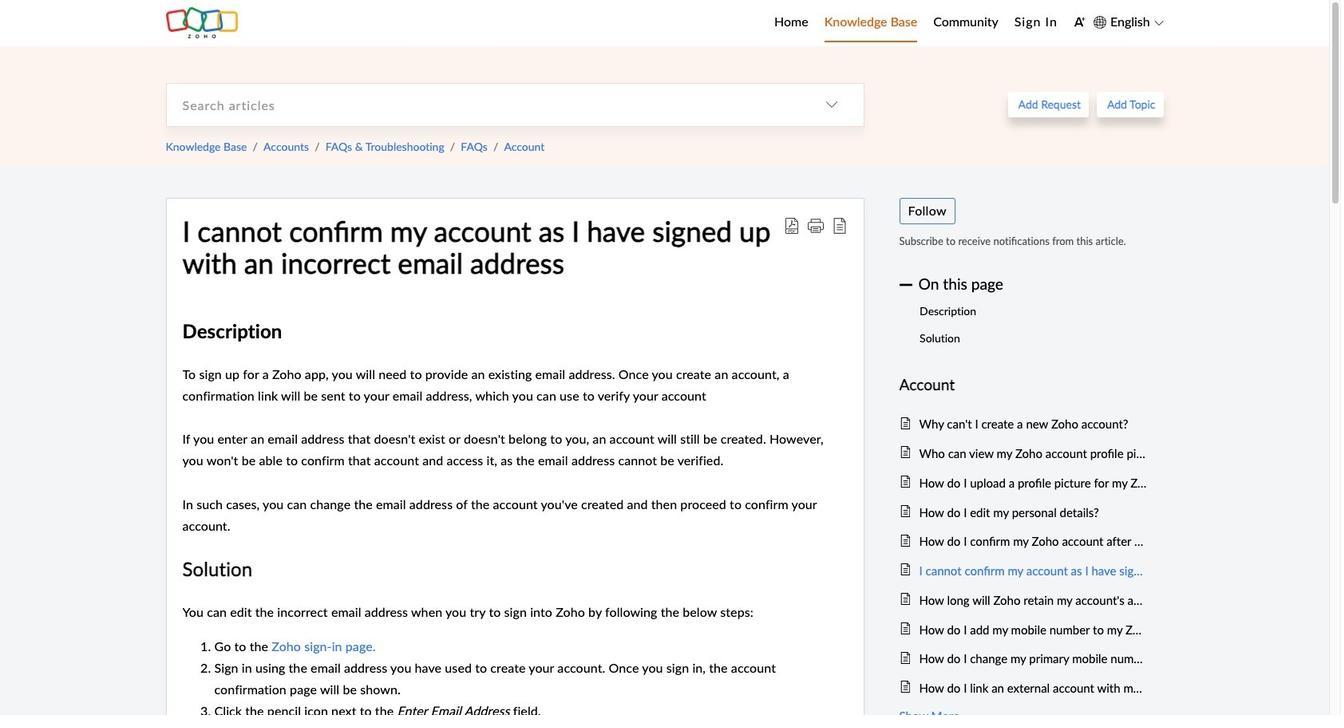 Task type: locate. For each thing, give the bounding box(es) containing it.
heading
[[900, 373, 1148, 398]]

choose category image
[[825, 98, 838, 111]]

choose category element
[[800, 84, 864, 126]]

reader view image
[[832, 218, 848, 234]]



Task type: describe. For each thing, give the bounding box(es) containing it.
download as pdf image
[[784, 218, 800, 234]]

Search articles field
[[167, 84, 800, 126]]

choose languages element
[[1094, 12, 1164, 32]]

user preference element
[[1074, 11, 1086, 35]]

user preference image
[[1074, 16, 1086, 28]]



